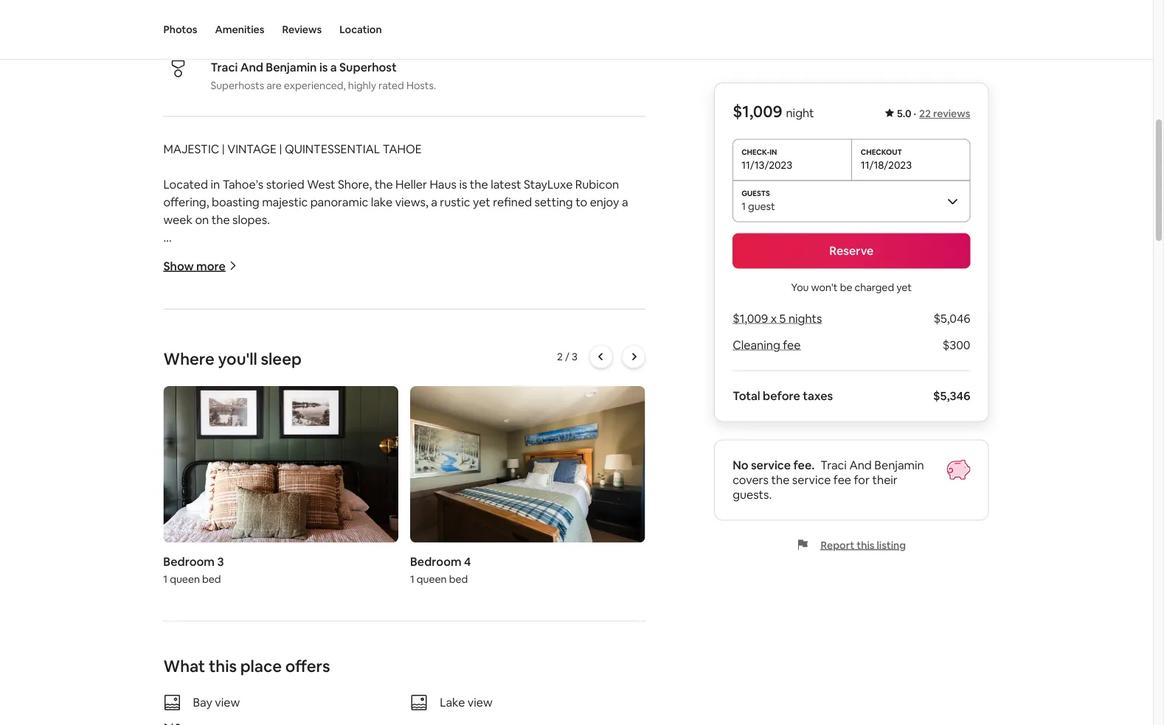 Task type: vqa. For each thing, say whether or not it's contained in the screenshot.
No exact matches link
no



Task type: describe. For each thing, give the bounding box(es) containing it.
4 for -
[[170, 301, 177, 316]]

alpine
[[302, 443, 335, 458]]

sleep
[[261, 349, 302, 370]]

renovated
[[235, 425, 291, 440]]

a down renovated
[[255, 443, 262, 458]]

1 horizontal spatial 3
[[572, 350, 578, 364]]

of inside thoughtfully renovated and restored in 2023, the heller haus returns to tahoe with the rich character of a classic alpine lodge, while delivering refined modern appointments and stunning design allowing you to unwind after an exhilarating day on the slopes, or a an epic day out on the lake.
[[241, 443, 253, 458]]

the up growth
[[163, 690, 182, 706]]

0 vertical spatial day
[[511, 460, 531, 475]]

heller inside thoughtfully renovated and restored in 2023, the heller haus returns to tahoe with the rich character of a classic alpine lodge, while delivering refined modern appointments and stunning design allowing you to unwind after an exhilarating day on the slopes, or a an epic day out on the lake.
[[431, 425, 462, 440]]

view for lake view
[[468, 696, 493, 711]]

located
[[163, 177, 208, 192]]

and up alpine
[[293, 425, 314, 440]]

modern
[[502, 443, 545, 458]]

location
[[340, 23, 382, 36]]

traci for superhosts
[[211, 60, 238, 75]]

lake view
[[440, 696, 493, 711]]

5.0 · 22 reviews
[[897, 107, 971, 120]]

tahoe
[[383, 142, 422, 157]]

lake
[[440, 696, 465, 711]]

from
[[523, 549, 550, 564]]

rubicon inside the a home for all seasons, and retaining its gorgeous redwood post and beam architecture and soaring granite fireplace, this cozy but spacious mountain lodge is the perfect basecamp for all of your tahoe adventures. enjoy panoramic views from rubicon peak to mt rose, and sapphire blue waters that appear to be so close you could almost reach it. the heller haus is perched atop a vista that allows for a truly four season tahoe experience.
[[552, 549, 596, 564]]

to inside the located in tahoe's storied west shore, the heller haus is the latest stayluxe rubicon offering, boasting majestic panoramic lake views, a rustic yet refined setting to enjoy a week on the slopes.
[[576, 195, 587, 210]]

lake inside the located in tahoe's storied west shore, the heller haus is the latest stayluxe rubicon offering, boasting majestic panoramic lake views, a rustic yet refined setting to enjoy a week on the slopes.
[[371, 195, 393, 210]]

cleaning fee
[[733, 338, 801, 353]]

1 horizontal spatial yet
[[896, 281, 912, 294]]

blue
[[285, 567, 308, 582]]

haus for is
[[430, 177, 457, 192]]

allows
[[399, 584, 433, 599]]

bedroom 4 1 queen bed
[[410, 555, 471, 586]]

total before taxes
[[733, 389, 833, 404]]

more
[[196, 259, 226, 274]]

amenities button
[[215, 0, 264, 59]]

for down granite
[[223, 549, 239, 564]]

5 - from the top
[[163, 372, 168, 387]]

1 horizontal spatial on
[[248, 478, 262, 493]]

1 guest
[[742, 200, 775, 213]]

to up allows
[[416, 567, 428, 582]]

greeted with the warmth of alder and redwoods, you can unload your gear as you enter the mudroom. shake the snow off your boots, unload your gear, and head inside the old growth redwood halls of heller haus.
[[163, 673, 637, 723]]

no service fee.
[[733, 458, 815, 473]]

offers
[[285, 656, 330, 678]]

check
[[211, 28, 241, 42]]

a right or
[[625, 460, 631, 475]]

allowing
[[275, 460, 319, 475]]

season
[[515, 584, 553, 599]]

to up it.
[[628, 549, 640, 564]]

1 vertical spatial that
[[374, 584, 397, 599]]

·
[[914, 107, 916, 120]]

a inside traci and benjamin is a superhost superhosts are experienced, highly rated hosts.
[[330, 60, 337, 75]]

lodge
[[270, 266, 304, 281]]

2
[[557, 350, 563, 364]]

a right enjoy
[[622, 195, 628, 210]]

storage
[[188, 372, 230, 387]]

you inside thoughtfully renovated and restored in 2023, the heller haus returns to tahoe with the rich character of a classic alpine lodge, while delivering refined modern appointments and stunning design allowing you to unwind after an exhilarating day on the slopes, or a an epic day out on the lake.
[[322, 460, 342, 475]]

mt
[[163, 567, 178, 582]]

is down sapphire
[[250, 584, 259, 599]]

heller inside the located in tahoe's storied west shore, the heller haus is the latest stayluxe rubicon offering, boasting majestic panoramic lake views, a rustic yet refined setting to enjoy a week on the slopes.
[[395, 177, 427, 192]]

warmth
[[259, 673, 301, 688]]

and for fee
[[849, 458, 872, 473]]

where
[[163, 349, 215, 370]]

benjamin for experienced,
[[266, 60, 317, 75]]

1 vertical spatial on
[[534, 460, 547, 475]]

haus inside the a home for all seasons, and retaining its gorgeous redwood post and beam architecture and soaring granite fireplace, this cozy but spacious mountain lodge is the perfect basecamp for all of your tahoe adventures. enjoy panoramic views from rubicon peak to mt rose, and sapphire blue waters that appear to be so close you could almost reach it. the heller haus is perched atop a vista that allows for a truly four season tahoe experience.
[[221, 584, 248, 599]]

location button
[[340, 0, 382, 59]]

listing
[[877, 539, 906, 552]]

shake
[[243, 690, 276, 706]]

the down warmth
[[278, 690, 297, 706]]

bedroom for bedroom 3
[[163, 555, 215, 570]]

reviews
[[282, 23, 322, 36]]

redwood inside the a home for all seasons, and retaining its gorgeous redwood post and beam architecture and soaring granite fireplace, this cozy but spacious mountain lodge is the perfect basecamp for all of your tahoe adventures. enjoy panoramic views from rubicon peak to mt rose, and sapphire blue waters that appear to be so close you could almost reach it. the heller haus is perched atop a vista that allows for a truly four season tahoe experience.
[[433, 513, 482, 529]]

halls
[[257, 708, 281, 723]]

with inside self check-in check yourself in with the keypad.
[[294, 28, 315, 42]]

yourself
[[243, 28, 281, 42]]

in inside thoughtfully renovated and restored in 2023, the heller haus returns to tahoe with the rich character of a classic alpine lodge, while delivering refined modern appointments and stunning design allowing you to unwind after an exhilarating day on the slopes, or a an epic day out on the lake.
[[365, 425, 375, 440]]

with inside thoughtfully renovated and restored in 2023, the heller haus returns to tahoe with the rich character of a classic alpine lodge, while delivering refined modern appointments and stunning design allowing you to unwind after an exhilarating day on the slopes, or a an epic day out on the lake.
[[586, 425, 610, 440]]

bedroom for bedroom 4
[[410, 555, 462, 570]]

of inside the a home for all seasons, and retaining its gorgeous redwood post and beam architecture and soaring granite fireplace, this cozy but spacious mountain lodge is the perfect basecamp for all of your tahoe adventures. enjoy panoramic views from rubicon peak to mt rose, and sapphire blue waters that appear to be so close you could almost reach it. the heller haus is perched atop a vista that allows for a truly four season tahoe experience.
[[255, 549, 267, 564]]

for down so
[[435, 584, 451, 599]]

your down can
[[452, 690, 476, 706]]

sapphire
[[235, 567, 282, 582]]

lodge,
[[337, 443, 371, 458]]

enter
[[606, 673, 635, 688]]

report
[[821, 539, 855, 552]]

majestic
[[262, 195, 308, 210]]

2 vertical spatial tahoe
[[555, 584, 589, 599]]

luxury
[[231, 266, 267, 281]]

- 4 bathrooms
[[163, 301, 239, 316]]

panoramic inside the located in tahoe's storied west shore, the heller haus is the latest stayluxe rubicon offering, boasting majestic panoramic lake views, a rustic yet refined setting to enjoy a week on the slopes.
[[310, 195, 368, 210]]

11/13/2023
[[742, 158, 792, 172]]

starlink
[[196, 354, 239, 369]]

mudroom.
[[184, 690, 241, 706]]

be inside the a home for all seasons, and retaining its gorgeous redwood post and beam architecture and soaring granite fireplace, this cozy but spacious mountain lodge is the perfect basecamp for all of your tahoe adventures. enjoy panoramic views from rubicon peak to mt rose, and sapphire blue waters that appear to be so close you could almost reach it. the heller haus is perched atop a vista that allows for a truly four season tahoe experience.
[[431, 567, 445, 582]]

quintessential
[[285, 142, 380, 157]]

old
[[616, 690, 633, 706]]

setting
[[535, 195, 573, 210]]

your up head
[[515, 673, 539, 688]]

$5,346
[[933, 389, 971, 404]]

design
[[236, 460, 272, 475]]

refined for delivering
[[460, 443, 499, 458]]

4 for bedroom
[[464, 555, 471, 570]]

self check-in check yourself in with the keypad.
[[211, 10, 373, 42]]

the inside self check-in check yourself in with the keypad.
[[317, 28, 333, 42]]

the left the lake.
[[265, 478, 283, 493]]

queen for bedroom 3
[[170, 573, 200, 586]]

growth
[[163, 708, 203, 723]]

the right shore,
[[375, 177, 393, 192]]

thoughtfully
[[163, 425, 232, 440]]

rich
[[163, 443, 184, 458]]

- for - granite hearth and wood burning fireplace - fast starlink mesh wifi - ski storage and pantry
[[163, 336, 168, 351]]

boots,
[[375, 690, 410, 706]]

this inside the a home for all seasons, and retaining its gorgeous redwood post and beam architecture and soaring granite fireplace, this cozy but spacious mountain lodge is the perfect basecamp for all of your tahoe adventures. enjoy panoramic views from rubicon peak to mt rose, and sapphire blue waters that appear to be so close you could almost reach it. the heller haus is perched atop a vista that allows for a truly four season tahoe experience.
[[323, 531, 343, 546]]

lodge
[[499, 531, 530, 546]]

panoramic
[[170, 248, 227, 263]]

granite
[[229, 531, 268, 546]]

$300
[[943, 338, 971, 353]]

what
[[163, 656, 205, 678]]

exhilarating
[[446, 460, 509, 475]]

of right halls
[[284, 708, 295, 723]]

- panoramic lake view ~ 3000 sq ft luxury lodge
[[163, 248, 304, 281]]

1 horizontal spatial unload
[[475, 673, 512, 688]]

and up fireplace,
[[289, 513, 310, 529]]

character
[[186, 443, 239, 458]]

superhosts
[[211, 78, 264, 92]]

1 vertical spatial all
[[241, 549, 253, 564]]

0 horizontal spatial day
[[205, 478, 225, 493]]

cleaning fee button
[[733, 338, 801, 353]]

perfect
[[564, 531, 605, 546]]

in right yourself
[[284, 28, 292, 42]]

while
[[374, 443, 402, 458]]

and for superhosts
[[240, 60, 263, 75]]

close
[[463, 567, 491, 582]]

hosts.
[[406, 78, 436, 92]]

is inside traci and benjamin is a superhost superhosts are experienced, highly rated hosts.
[[319, 60, 328, 75]]

the up shake
[[238, 673, 256, 688]]

highly
[[348, 78, 376, 92]]

and down you'll
[[233, 372, 253, 387]]

no
[[733, 458, 748, 473]]

but
[[373, 531, 392, 546]]

1 | from the left
[[222, 142, 225, 157]]

offering,
[[163, 195, 209, 210]]

queen for bedroom 4
[[417, 573, 447, 586]]

fee.
[[793, 458, 815, 473]]

experience.
[[163, 602, 227, 617]]

0 horizontal spatial unload
[[412, 690, 449, 706]]

haus for returns
[[465, 425, 492, 440]]

report this listing button
[[797, 539, 906, 552]]

returns
[[494, 425, 533, 440]]

before
[[763, 389, 800, 404]]

refined for yet
[[493, 195, 532, 210]]

the inside the a home for all seasons, and retaining its gorgeous redwood post and beam architecture and soaring granite fireplace, this cozy but spacious mountain lodge is the perfect basecamp for all of your tahoe adventures. enjoy panoramic views from rubicon peak to mt rose, and sapphire blue waters that appear to be so close you could almost reach it. the heller haus is perched atop a vista that allows for a truly four season tahoe experience.
[[543, 531, 561, 546]]

nights
[[789, 311, 822, 326]]

the left old
[[595, 690, 613, 706]]

lake inside - panoramic lake view ~ 3000 sq ft luxury lodge
[[230, 248, 252, 263]]

1 for bedroom 4
[[410, 573, 414, 586]]

and down a
[[163, 531, 184, 546]]

bedroom 3 1 queen bed
[[163, 555, 224, 586]]

rated
[[379, 78, 404, 92]]



Task type: locate. For each thing, give the bounding box(es) containing it.
1 vertical spatial rubicon
[[552, 549, 596, 564]]

0 horizontal spatial 3
[[217, 555, 224, 570]]

on
[[195, 212, 209, 228], [534, 460, 547, 475], [248, 478, 262, 493]]

reviews button
[[282, 0, 322, 59]]

queen inside bedroom 3 1 queen bed
[[170, 573, 200, 586]]

and left their
[[849, 458, 872, 473]]

panoramic up so
[[430, 549, 488, 564]]

day
[[511, 460, 531, 475], [205, 478, 225, 493]]

1 horizontal spatial all
[[241, 549, 253, 564]]

relax in the spacious luxury of our room as you gaze out at the serene lake and lush greenery beyond. let the calming ambiance wash over you and rejuvenate your mind and body. experience the ultimate in relaxation and natural beauty. image
[[410, 387, 645, 543], [410, 387, 645, 543]]

the inside "traci and benjamin covers the service fee for their guests."
[[771, 473, 790, 488]]

what this place offers
[[163, 656, 330, 678]]

a left rustic
[[431, 195, 437, 210]]

seasons,
[[241, 513, 287, 529]]

0 horizontal spatial service
[[751, 458, 791, 473]]

in inside the located in tahoe's storied west shore, the heller haus is the latest stayluxe rubicon offering, boasting majestic panoramic lake views, a rustic yet refined setting to enjoy a week on the slopes.
[[211, 177, 220, 192]]

0 vertical spatial with
[[294, 28, 315, 42]]

and right alder
[[348, 673, 368, 688]]

2 queen from the left
[[417, 573, 447, 586]]

refined inside thoughtfully renovated and restored in 2023, the heller haus returns to tahoe with the rich character of a classic alpine lodge, while delivering refined modern appointments and stunning design allowing you to unwind after an exhilarating day on the slopes, or a an epic day out on the lake.
[[460, 443, 499, 458]]

your down fireplace,
[[269, 549, 294, 564]]

- left ski
[[163, 372, 168, 387]]

1 vertical spatial with
[[586, 425, 610, 440]]

after
[[401, 460, 427, 475]]

this for report this listing
[[857, 539, 875, 552]]

service inside "traci and benjamin covers the service fee for their guests."
[[792, 473, 831, 488]]

inside
[[561, 690, 592, 706]]

enjoy
[[590, 195, 619, 210]]

1 horizontal spatial fee
[[834, 473, 851, 488]]

of up design
[[241, 443, 253, 458]]

a
[[330, 60, 337, 75], [431, 195, 437, 210], [622, 195, 628, 210], [255, 443, 262, 458], [625, 460, 631, 475], [337, 584, 344, 599], [454, 584, 460, 599]]

1 horizontal spatial service
[[792, 473, 831, 488]]

peak
[[599, 549, 626, 564]]

is
[[319, 60, 328, 75], [459, 177, 467, 192], [532, 531, 540, 546], [250, 584, 259, 599]]

1 horizontal spatial lake
[[371, 195, 393, 210]]

in left 2023, at the left bottom of page
[[365, 425, 375, 440]]

1 vertical spatial 4
[[464, 555, 471, 570]]

0 horizontal spatial all
[[227, 513, 238, 529]]

is inside the located in tahoe's storied west shore, the heller haus is the latest stayluxe rubicon offering, boasting majestic panoramic lake views, a rustic yet refined setting to enjoy a week on the slopes.
[[459, 177, 467, 192]]

for up soaring
[[208, 513, 224, 529]]

is up rustic
[[459, 177, 467, 192]]

for inside "traci and benjamin covers the service fee for their guests."
[[854, 473, 870, 488]]

2 bedroom from the left
[[410, 555, 462, 570]]

off
[[330, 690, 346, 706]]

1 horizontal spatial that
[[374, 584, 397, 599]]

1 horizontal spatial 1
[[410, 573, 414, 586]]

1 vertical spatial benjamin
[[874, 458, 924, 473]]

it.
[[621, 567, 632, 582]]

your inside the a home for all seasons, and retaining its gorgeous redwood post and beam architecture and soaring granite fireplace, this cozy but spacious mountain lodge is the perfect basecamp for all of your tahoe adventures. enjoy panoramic views from rubicon peak to mt rose, and sapphire blue waters that appear to be so close you could almost reach it. the heller haus is perched atop a vista that allows for a truly four season tahoe experience.
[[269, 549, 294, 564]]

for left their
[[854, 473, 870, 488]]

0 horizontal spatial be
[[431, 567, 445, 582]]

this up mudroom.
[[209, 656, 237, 678]]

4 - from the top
[[163, 354, 168, 369]]

where you'll sleep region
[[157, 345, 898, 592]]

- up '~' on the left of the page
[[163, 248, 168, 263]]

that
[[350, 567, 373, 582], [374, 584, 397, 599]]

and right gear,
[[508, 690, 528, 706]]

majestic
[[163, 142, 219, 157]]

0 horizontal spatial and
[[240, 60, 263, 75]]

on inside the located in tahoe's storied west shore, the heller haus is the latest stayluxe rubicon offering, boasting majestic panoramic lake views, a rustic yet refined setting to enjoy a week on the slopes.
[[195, 212, 209, 228]]

benjamin inside "traci and benjamin covers the service fee for their guests."
[[874, 458, 924, 473]]

5.0
[[897, 107, 912, 120]]

0 vertical spatial traci
[[211, 60, 238, 75]]

0 horizontal spatial that
[[350, 567, 373, 582]]

with up appointments
[[586, 425, 610, 440]]

and inside "traci and benjamin covers the service fee for their guests."
[[849, 458, 872, 473]]

| right the vintage
[[279, 142, 282, 157]]

1 vertical spatial $1,009
[[733, 311, 768, 326]]

be right "won't"
[[840, 281, 852, 294]]

in
[[272, 10, 282, 25], [284, 28, 292, 42], [211, 177, 220, 192], [365, 425, 375, 440]]

0 vertical spatial refined
[[493, 195, 532, 210]]

0 horizontal spatial panoramic
[[310, 195, 368, 210]]

1 vertical spatial be
[[431, 567, 445, 582]]

haus up rustic
[[430, 177, 457, 192]]

0 vertical spatial on
[[195, 212, 209, 228]]

0 vertical spatial tahoe
[[550, 425, 583, 440]]

queen down basecamp
[[170, 573, 200, 586]]

refined inside the located in tahoe's storied west shore, the heller haus is the latest stayluxe rubicon offering, boasting majestic panoramic lake views, a rustic yet refined setting to enjoy a week on the slopes.
[[493, 195, 532, 210]]

bedroom down soaring
[[163, 555, 215, 570]]

0 horizontal spatial yet
[[473, 195, 490, 210]]

benjamin for their
[[874, 458, 924, 473]]

a left vista
[[337, 584, 344, 599]]

1 bedroom from the left
[[163, 555, 215, 570]]

rose,
[[181, 567, 210, 582]]

with inside greeted with the warmth of alder and redwoods, you can unload your gear as you enter the mudroom. shake the snow off your boots, unload your gear, and head inside the old growth redwood halls of heller haus.
[[212, 673, 235, 688]]

1 horizontal spatial be
[[840, 281, 852, 294]]

$1,009 for $1,009 night
[[733, 101, 783, 122]]

1 horizontal spatial bed
[[449, 573, 468, 586]]

benjamin inside traci and benjamin is a superhost superhosts are experienced, highly rated hosts.
[[266, 60, 317, 75]]

as
[[569, 673, 581, 688]]

for
[[854, 473, 870, 488], [208, 513, 224, 529], [223, 549, 239, 564], [435, 584, 451, 599]]

and down rich at the left bottom of page
[[163, 460, 184, 475]]

soaring
[[186, 531, 226, 546]]

the
[[163, 584, 184, 599]]

fee right fee.
[[834, 473, 851, 488]]

of up sapphire
[[255, 549, 267, 564]]

1 horizontal spatial redwood
[[433, 513, 482, 529]]

1 queen from the left
[[170, 573, 200, 586]]

1 left guest
[[742, 200, 746, 213]]

1 horizontal spatial view
[[254, 248, 279, 263]]

bed for 3
[[202, 573, 221, 586]]

redwood down mudroom.
[[206, 708, 255, 723]]

0 horizontal spatial bedroom
[[163, 555, 215, 570]]

the up or
[[612, 425, 630, 440]]

of
[[241, 443, 253, 458], [255, 549, 267, 564], [304, 673, 315, 688], [284, 708, 295, 723]]

1 bed from the left
[[202, 573, 221, 586]]

$1,009 x 5 nights button
[[733, 311, 822, 326]]

day down stunning at left bottom
[[205, 478, 225, 493]]

haus inside thoughtfully renovated and restored in 2023, the heller haus returns to tahoe with the rich character of a classic alpine lodge, while delivering refined modern appointments and stunning design allowing you to unwind after an exhilarating day on the slopes, or a an epic day out on the lake.
[[465, 425, 492, 440]]

0 vertical spatial haus
[[430, 177, 457, 192]]

service right covers
[[792, 473, 831, 488]]

0 horizontal spatial with
[[212, 673, 235, 688]]

you down alpine
[[322, 460, 342, 475]]

yet right charged
[[896, 281, 912, 294]]

2 - from the top
[[163, 301, 168, 316]]

in up yourself
[[272, 10, 282, 25]]

reserve
[[829, 243, 874, 259]]

you down views
[[494, 567, 513, 582]]

bedroom down spacious
[[410, 555, 462, 570]]

traci
[[211, 60, 238, 75], [821, 458, 847, 473]]

self
[[211, 10, 232, 25]]

report this listing
[[821, 539, 906, 552]]

1 left rose,
[[163, 573, 168, 586]]

with
[[294, 28, 315, 42], [586, 425, 610, 440], [212, 673, 235, 688]]

is up from
[[532, 531, 540, 546]]

bedroom inside bedroom 4 1 queen bed
[[410, 555, 462, 570]]

gear
[[541, 673, 566, 688]]

1 horizontal spatial an
[[430, 460, 443, 475]]

2023,
[[377, 425, 407, 440]]

of up snow
[[304, 673, 315, 688]]

1 horizontal spatial traci
[[821, 458, 847, 473]]

1 vertical spatial panoramic
[[430, 549, 488, 564]]

check-
[[234, 10, 272, 25]]

1 horizontal spatial haus
[[430, 177, 457, 192]]

yet inside the located in tahoe's storied west shore, the heller haus is the latest stayluxe rubicon offering, boasting majestic panoramic lake views, a rustic yet refined setting to enjoy a week on the slopes.
[[473, 195, 490, 210]]

home
[[174, 513, 206, 529]]

1 vertical spatial lake
[[230, 248, 252, 263]]

you right 'as'
[[583, 673, 603, 688]]

a home for all seasons, and retaining its gorgeous redwood post and beam architecture and soaring granite fireplace, this cozy but spacious mountain lodge is the perfect basecamp for all of your tahoe adventures. enjoy panoramic views from rubicon peak to mt rose, and sapphire blue waters that appear to be so close you could almost reach it. the heller haus is perched atop a vista that allows for a truly four season tahoe experience.
[[163, 513, 643, 617]]

traci inside traci and benjamin is a superhost superhosts are experienced, highly rated hosts.
[[211, 60, 238, 75]]

heller up views,
[[395, 177, 427, 192]]

you left can
[[431, 673, 451, 688]]

all down granite
[[241, 549, 253, 564]]

1 horizontal spatial queen
[[417, 573, 447, 586]]

photos button
[[163, 0, 197, 59]]

west
[[307, 177, 335, 192]]

and up superhosts
[[240, 60, 263, 75]]

and inside traci and benjamin is a superhost superhosts are experienced, highly rated hosts.
[[240, 60, 263, 75]]

1 horizontal spatial and
[[849, 458, 872, 473]]

all up granite
[[227, 513, 238, 529]]

unload
[[475, 673, 512, 688], [412, 690, 449, 706]]

1 horizontal spatial benjamin
[[874, 458, 924, 473]]

atop
[[309, 584, 335, 599]]

views,
[[395, 195, 428, 210]]

0 horizontal spatial traci
[[211, 60, 238, 75]]

$1,009 left the night
[[733, 101, 783, 122]]

1 vertical spatial and
[[849, 458, 872, 473]]

queen left so
[[417, 573, 447, 586]]

0 vertical spatial redwood
[[433, 513, 482, 529]]

0 horizontal spatial view
[[215, 696, 240, 711]]

bed down mountain
[[449, 573, 468, 586]]

2 vertical spatial on
[[248, 478, 262, 493]]

heller inside the a home for all seasons, and retaining its gorgeous redwood post and beam architecture and soaring granite fireplace, this cozy but spacious mountain lodge is the perfect basecamp for all of your tahoe adventures. enjoy panoramic views from rubicon peak to mt rose, and sapphire blue waters that appear to be so close you could almost reach it. the heller haus is perched atop a vista that allows for a truly four season tahoe experience.
[[187, 584, 218, 599]]

|
[[222, 142, 225, 157], [279, 142, 282, 157]]

a down so
[[454, 584, 460, 599]]

traci inside "traci and benjamin covers the service fee for their guests."
[[821, 458, 847, 473]]

heller up delivering
[[431, 425, 462, 440]]

4 right so
[[464, 555, 471, 570]]

1 $1,009 from the top
[[733, 101, 783, 122]]

2 bed from the left
[[449, 573, 468, 586]]

view inside - panoramic lake view ~ 3000 sq ft luxury lodge
[[254, 248, 279, 263]]

0 vertical spatial rubicon
[[575, 177, 619, 192]]

2 vertical spatial haus
[[221, 584, 248, 599]]

3 down soaring
[[217, 555, 224, 570]]

1 horizontal spatial 4
[[464, 555, 471, 570]]

0 horizontal spatial fee
[[783, 338, 801, 353]]

queen inside bedroom 4 1 queen bed
[[417, 573, 447, 586]]

2 horizontal spatial this
[[857, 539, 875, 552]]

the left fee.
[[771, 473, 790, 488]]

to down lodge,
[[344, 460, 356, 475]]

snow
[[299, 690, 328, 706]]

rubicon up almost
[[552, 549, 596, 564]]

and up lodge at the bottom of the page
[[512, 513, 533, 529]]

tahoe's
[[223, 177, 263, 192]]

0 horizontal spatial on
[[195, 212, 209, 228]]

$1,009 left x
[[733, 311, 768, 326]]

3 inside bedroom 3 1 queen bed
[[217, 555, 224, 570]]

haus up exhilarating
[[465, 425, 492, 440]]

0 vertical spatial $1,009
[[733, 101, 783, 122]]

keypad.
[[335, 28, 373, 42]]

0 vertical spatial benjamin
[[266, 60, 317, 75]]

on down design
[[248, 478, 262, 493]]

four
[[490, 584, 512, 599]]

their
[[872, 473, 898, 488]]

traci and benjamin covers the service fee for their guests.
[[733, 458, 924, 503]]

0 vertical spatial 4
[[170, 301, 177, 316]]

a blissful sanctuary where comfort meets style. our new queen bed invites you to sink into a peaceful slumber, while the elegant wall sconces emit a warm glow, casting a cozy ambiance and completing the perfect retreat for rest and relaxation. image
[[163, 387, 398, 543], [163, 387, 398, 543]]

unload down redwoods,
[[412, 690, 449, 706]]

bed inside bedroom 3 1 queen bed
[[202, 573, 221, 586]]

1 vertical spatial an
[[163, 478, 177, 493]]

1 vertical spatial unload
[[412, 690, 449, 706]]

1 vertical spatial redwood
[[206, 708, 255, 723]]

to up modern
[[536, 425, 548, 440]]

traci for fee
[[821, 458, 847, 473]]

granite
[[170, 336, 211, 351]]

queen
[[170, 573, 200, 586], [417, 573, 447, 586]]

rubicon
[[575, 177, 619, 192], [552, 549, 596, 564]]

- for - panoramic lake view ~ 3000 sq ft luxury lodge
[[163, 248, 168, 263]]

traci right fee.
[[821, 458, 847, 473]]

an down delivering
[[430, 460, 443, 475]]

an left epic
[[163, 478, 177, 493]]

0 vertical spatial all
[[227, 513, 238, 529]]

the down beam
[[543, 531, 561, 546]]

this for what this place offers
[[209, 656, 237, 678]]

this
[[323, 531, 343, 546], [857, 539, 875, 552], [209, 656, 237, 678]]

the up delivering
[[410, 425, 428, 440]]

lake left views,
[[371, 195, 393, 210]]

traci up superhosts
[[211, 60, 238, 75]]

1 horizontal spatial panoramic
[[430, 549, 488, 564]]

2 horizontal spatial 1
[[742, 200, 746, 213]]

2 | from the left
[[279, 142, 282, 157]]

bedroom inside bedroom 3 1 queen bed
[[163, 555, 215, 570]]

0 vertical spatial lake
[[371, 195, 393, 210]]

1 vertical spatial 3
[[217, 555, 224, 570]]

2 $1,009 from the top
[[733, 311, 768, 326]]

rubicon inside the located in tahoe's storied west shore, the heller haus is the latest stayluxe rubicon offering, boasting majestic panoramic lake views, a rustic yet refined setting to enjoy a week on the slopes.
[[575, 177, 619, 192]]

1 horizontal spatial bedroom
[[410, 555, 462, 570]]

panoramic inside the a home for all seasons, and retaining its gorgeous redwood post and beam architecture and soaring granite fireplace, this cozy but spacious mountain lodge is the perfect basecamp for all of your tahoe adventures. enjoy panoramic views from rubicon peak to mt rose, and sapphire blue waters that appear to be so close you could almost reach it. the heller haus is perched atop a vista that allows for a truly four season tahoe experience.
[[430, 549, 488, 564]]

panoramic down shore,
[[310, 195, 368, 210]]

mountain
[[445, 531, 496, 546]]

0 vertical spatial unload
[[475, 673, 512, 688]]

refined up exhilarating
[[460, 443, 499, 458]]

1 vertical spatial traci
[[821, 458, 847, 473]]

~
[[163, 266, 170, 281]]

1 vertical spatial fee
[[834, 473, 851, 488]]

tahoe inside thoughtfully renovated and restored in 2023, the heller haus returns to tahoe with the rich character of a classic alpine lodge, while delivering refined modern appointments and stunning design allowing you to unwind after an exhilarating day on the slopes, or a an epic day out on the lake.
[[550, 425, 583, 440]]

0 horizontal spatial lake
[[230, 248, 252, 263]]

refined down "latest"
[[493, 195, 532, 210]]

1 for bedroom 3
[[163, 573, 168, 586]]

wood
[[275, 336, 306, 351]]

you
[[791, 281, 809, 294]]

unload up gear,
[[475, 673, 512, 688]]

redwood up mountain
[[433, 513, 482, 529]]

1 - from the top
[[163, 248, 168, 263]]

4
[[170, 301, 177, 316], [464, 555, 471, 570]]

1 horizontal spatial day
[[511, 460, 531, 475]]

with right yourself
[[294, 28, 315, 42]]

0 horizontal spatial |
[[222, 142, 225, 157]]

guests.
[[733, 488, 772, 503]]

with up mudroom.
[[212, 673, 235, 688]]

2 horizontal spatial view
[[468, 696, 493, 711]]

the left "keypad."
[[317, 28, 333, 42]]

heller inside greeted with the warmth of alder and redwoods, you can unload your gear as you enter the mudroom. shake the snow off your boots, unload your gear, and head inside the old growth redwood halls of heller haus.
[[298, 708, 329, 723]]

your up the haus.
[[348, 690, 373, 706]]

its
[[363, 513, 376, 529]]

0 vertical spatial be
[[840, 281, 852, 294]]

the left "latest"
[[470, 177, 488, 192]]

that down appear
[[374, 584, 397, 599]]

2 horizontal spatial haus
[[465, 425, 492, 440]]

1 inside bedroom 3 1 queen bed
[[163, 573, 168, 586]]

1
[[742, 200, 746, 213], [163, 573, 168, 586], [410, 573, 414, 586]]

haus down sapphire
[[221, 584, 248, 599]]

epic
[[179, 478, 202, 493]]

be
[[840, 281, 852, 294], [431, 567, 445, 582]]

1 inside bedroom 4 1 queen bed
[[410, 573, 414, 586]]

appointments
[[547, 443, 624, 458]]

$1,009 for $1,009 x 5 nights
[[733, 311, 768, 326]]

lake.
[[286, 478, 310, 493]]

0 horizontal spatial 1
[[163, 573, 168, 586]]

shore,
[[338, 177, 372, 192]]

heller down snow
[[298, 708, 329, 723]]

redwood inside greeted with the warmth of alder and redwoods, you can unload your gear as you enter the mudroom. shake the snow off your boots, unload your gear, and head inside the old growth redwood halls of heller haus.
[[206, 708, 255, 723]]

0 vertical spatial yet
[[473, 195, 490, 210]]

you inside the a home for all seasons, and retaining its gorgeous redwood post and beam architecture and soaring granite fireplace, this cozy but spacious mountain lodge is the perfect basecamp for all of your tahoe adventures. enjoy panoramic views from rubicon peak to mt rose, and sapphire blue waters that appear to be so close you could almost reach it. the heller haus is perched atop a vista that allows for a truly four season tahoe experience.
[[494, 567, 513, 582]]

the down boasting
[[211, 212, 230, 228]]

1 horizontal spatial |
[[279, 142, 282, 157]]

3 - from the top
[[163, 336, 168, 351]]

view right bay
[[215, 696, 240, 711]]

$5,046
[[934, 311, 971, 326]]

1 horizontal spatial with
[[294, 28, 315, 42]]

2 horizontal spatial on
[[534, 460, 547, 475]]

views
[[490, 549, 521, 564]]

or
[[611, 460, 623, 475]]

in up boasting
[[211, 177, 220, 192]]

1 vertical spatial refined
[[460, 443, 499, 458]]

1 inside dropdown button
[[742, 200, 746, 213]]

fee inside "traci and benjamin covers the service fee for their guests."
[[834, 473, 851, 488]]

0 horizontal spatial benjamin
[[266, 60, 317, 75]]

0 vertical spatial that
[[350, 567, 373, 582]]

to left enjoy
[[576, 195, 587, 210]]

- for - 4 bathrooms
[[163, 301, 168, 316]]

and up mesh
[[252, 336, 273, 351]]

0 horizontal spatial an
[[163, 478, 177, 493]]

and right rose,
[[212, 567, 233, 582]]

1 guest button
[[733, 180, 971, 222]]

4 inside bedroom 4 1 queen bed
[[464, 555, 471, 570]]

11/18/2023
[[861, 158, 912, 172]]

- inside - panoramic lake view ~ 3000 sq ft luxury lodge
[[163, 248, 168, 263]]

2 vertical spatial with
[[212, 673, 235, 688]]

1 vertical spatial tahoe
[[296, 549, 329, 564]]

0 vertical spatial an
[[430, 460, 443, 475]]

the left slopes,
[[550, 460, 568, 475]]

all
[[227, 513, 238, 529], [241, 549, 253, 564]]

thoughtfully renovated and restored in 2023, the heller haus returns to tahoe with the rich character of a classic alpine lodge, while delivering refined modern appointments and stunning design allowing you to unwind after an exhilarating day on the slopes, or a an epic day out on the lake.
[[163, 425, 634, 493]]

1 down enjoy
[[410, 573, 414, 586]]

view for bay view
[[215, 696, 240, 711]]

spacious
[[395, 531, 442, 546]]

0 vertical spatial 3
[[572, 350, 578, 364]]

almost
[[549, 567, 586, 582]]

that up vista
[[350, 567, 373, 582]]

bed for 4
[[449, 573, 468, 586]]

- left granite on the top of the page
[[163, 336, 168, 351]]

stayluxe
[[524, 177, 573, 192]]

0 vertical spatial panoramic
[[310, 195, 368, 210]]

0 horizontal spatial queen
[[170, 573, 200, 586]]

haus inside the located in tahoe's storied west shore, the heller haus is the latest stayluxe rubicon offering, boasting majestic panoramic lake views, a rustic yet refined setting to enjoy a week on the slopes.
[[430, 177, 457, 192]]

0 horizontal spatial bed
[[202, 573, 221, 586]]

bed inside bedroom 4 1 queen bed
[[449, 573, 468, 586]]

1 vertical spatial yet
[[896, 281, 912, 294]]

classic
[[264, 443, 300, 458]]

0 horizontal spatial haus
[[221, 584, 248, 599]]

- left 'fast'
[[163, 354, 168, 369]]

-
[[163, 248, 168, 263], [163, 301, 168, 316], [163, 336, 168, 351], [163, 354, 168, 369], [163, 372, 168, 387]]

0 vertical spatial fee
[[783, 338, 801, 353]]

this left listing
[[857, 539, 875, 552]]

0 horizontal spatial this
[[209, 656, 237, 678]]

benjamin
[[266, 60, 317, 75], [874, 458, 924, 473]]

service
[[751, 458, 791, 473], [792, 473, 831, 488]]



